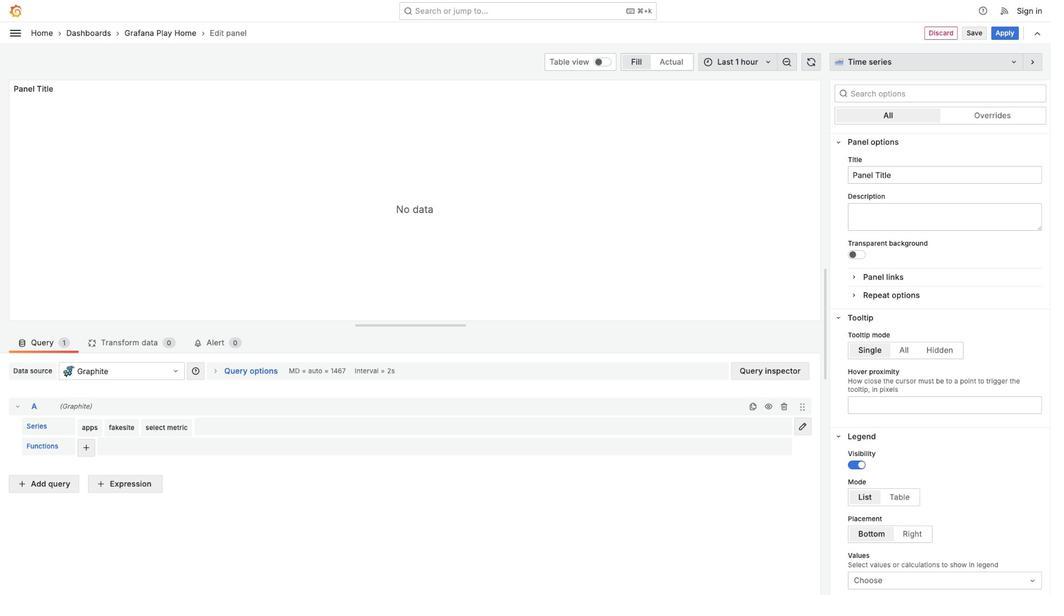 Task type: locate. For each thing, give the bounding box(es) containing it.
toggle switch element
[[848, 250, 866, 259], [848, 461, 866, 469]]

panel options title field property editor element
[[848, 156, 1042, 184]]

2 toggle switch element from the top
[[848, 461, 866, 469]]

Select a data source field
[[59, 362, 185, 380]]

legend values field property editor element
[[848, 552, 1042, 590]]

toggle editor mode image
[[799, 422, 808, 431]]

Search options text field
[[835, 85, 1047, 102]]

options group repeat options toggle image
[[850, 292, 858, 299]]

expand query row image
[[211, 367, 220, 376]]

tab list
[[9, 330, 821, 353]]

grafana image
[[9, 4, 22, 17]]

legend visibility field property editor element
[[848, 450, 1042, 469]]

collapse query row image
[[13, 402, 22, 411]]

option group inside legend mode field property editor element
[[848, 489, 921, 506]]

1 vertical spatial toggle switch element
[[848, 461, 866, 469]]

none number field inside options group tooltip element
[[848, 396, 1042, 414]]

options group tooltip element
[[831, 309, 1051, 427]]

None number field
[[848, 396, 1042, 414]]

tooltip hover proximity field property editor element
[[848, 368, 1042, 414]]

legend mode field property editor element
[[848, 478, 1042, 506]]

None field
[[848, 166, 1042, 184]]

duplicate query image
[[749, 402, 758, 411]]

1 toggle switch element from the top
[[848, 250, 866, 259]]

news image
[[1000, 6, 1010, 16]]

0 vertical spatial toggle switch element
[[848, 250, 866, 259]]

option group inside tooltip tooltip mode field property editor element
[[848, 342, 964, 359]]

open menu image
[[9, 26, 22, 40]]

None text field
[[848, 203, 1042, 231]]

options group tooltip toggle image
[[835, 314, 843, 322]]

none text field inside options group panel options element
[[848, 203, 1042, 231]]

options group legend toggle image
[[835, 433, 843, 441]]

option group inside legend placement field property editor element
[[848, 526, 933, 543]]

option group
[[621, 53, 694, 71], [835, 107, 1047, 124], [848, 342, 964, 359], [848, 489, 921, 506], [848, 526, 933, 543]]



Task type: vqa. For each thing, say whether or not it's contained in the screenshot.
Table View "element"
yes



Task type: describe. For each thing, give the bounding box(es) containing it.
option group for legend placement field property editor element
[[848, 526, 933, 543]]

legend placement field property editor element
[[848, 515, 1042, 543]]

panel options description field property editor element
[[848, 193, 1042, 231]]

toggle switch element inside legend visibility field property editor element
[[848, 461, 866, 469]]

hide response image
[[764, 402, 773, 411]]

option group for legend mode field property editor element
[[848, 489, 921, 506]]

help image
[[978, 6, 988, 16]]

none field inside options group panel options element
[[848, 166, 1042, 184]]

options group legend element
[[831, 427, 1051, 595]]

options group panel options toggle image
[[835, 139, 843, 146]]

remove query image
[[780, 402, 789, 411]]

close options pane image
[[1028, 57, 1038, 67]]

toggle switch element inside panel options transparent background field property editor 'element'
[[848, 250, 866, 259]]

zoom out time range image
[[782, 57, 792, 67]]

option group for tooltip tooltip mode field property editor element
[[848, 342, 964, 359]]

options group panel links toggle image
[[850, 273, 858, 281]]

graphite logo image
[[63, 366, 75, 377]]

panel editor option pane content element
[[830, 53, 1052, 595]]

add new function image
[[82, 443, 91, 452]]

open data source help image
[[191, 367, 200, 376]]

table view element
[[594, 58, 612, 66]]

tooltip tooltip mode field property editor element
[[848, 331, 1042, 359]]

panel options transparent background field property editor element
[[848, 240, 1042, 259]]

options group panel options element
[[831, 133, 1051, 309]]

refresh dashboard image
[[807, 57, 816, 67]]



